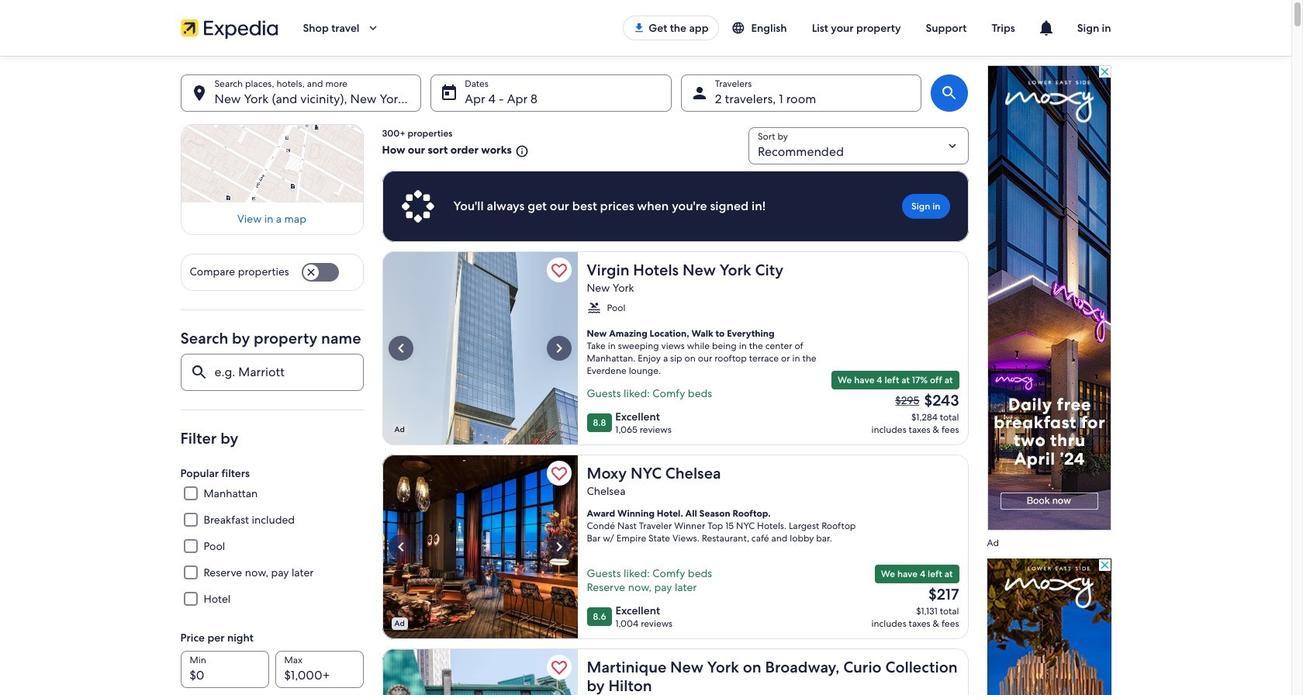 Task type: describe. For each thing, give the bounding box(es) containing it.
$1,000 and above, Maximum, Price per night text field
[[275, 651, 364, 688]]

show previous image for moxy nyc chelsea image
[[391, 538, 410, 556]]

expedia logo image
[[180, 17, 278, 39]]

garden image
[[578, 455, 773, 639]]

search image
[[941, 84, 959, 102]]

2 room image from the top
[[578, 649, 773, 695]]

0 horizontal spatial small image
[[512, 144, 529, 158]]

0 vertical spatial small image
[[731, 21, 752, 35]]

download the app button image
[[633, 22, 646, 34]]



Task type: locate. For each thing, give the bounding box(es) containing it.
2 horizontal spatial small image
[[731, 21, 752, 35]]

static map image image
[[180, 124, 364, 203]]

show next image for moxy nyc chelsea image
[[550, 538, 568, 556]]

1 exterior image from the top
[[382, 251, 578, 445]]

1 horizontal spatial small image
[[587, 301, 601, 315]]

show previous image for virgin hotels new york city image
[[391, 339, 410, 358]]

2 vertical spatial small image
[[587, 301, 601, 315]]

trailing image
[[366, 21, 380, 35]]

1 vertical spatial room image
[[578, 649, 773, 695]]

0 vertical spatial room image
[[578, 251, 773, 445]]

0 vertical spatial exterior image
[[382, 251, 578, 445]]

1 vertical spatial small image
[[512, 144, 529, 158]]

exterior image for first 'room' image from the bottom
[[382, 649, 578, 695]]

1 vertical spatial exterior image
[[382, 649, 578, 695]]

communication center icon image
[[1037, 19, 1056, 37]]

exterior image for 2nd 'room' image from the bottom
[[382, 251, 578, 445]]

room image
[[578, 251, 773, 445], [578, 649, 773, 695]]

small image
[[731, 21, 752, 35], [512, 144, 529, 158], [587, 301, 601, 315]]

2 exterior image from the top
[[382, 649, 578, 695]]

show next image for virgin hotels new york city image
[[550, 339, 568, 358]]

exterior image
[[382, 251, 578, 445], [382, 649, 578, 695]]

1 room image from the top
[[578, 251, 773, 445]]

$0, Minimum, Price per night text field
[[180, 651, 269, 688]]

bar (on property) image
[[382, 455, 578, 639]]



Task type: vqa. For each thing, say whether or not it's contained in the screenshot.
Room image to the bottom
yes



